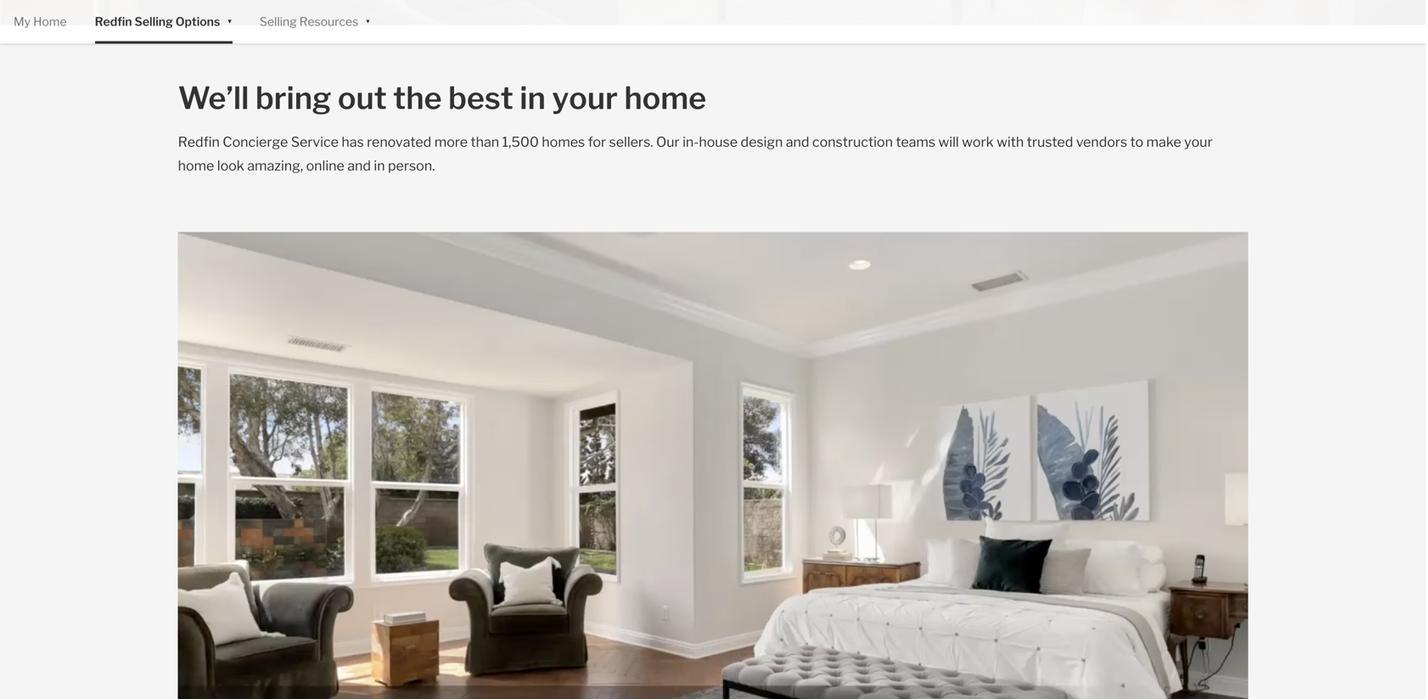 Task type: vqa. For each thing, say whether or not it's contained in the screenshot.
the homes
yes



Task type: locate. For each thing, give the bounding box(es) containing it.
teams
[[896, 134, 936, 150]]

in down renovated
[[374, 158, 385, 174]]

1 vertical spatial your
[[1185, 134, 1213, 150]]

0 vertical spatial in
[[520, 79, 546, 117]]

your inside redfin concierge service has renovated more than 1,500 homes for sellers. our in-house design and construction teams will work with trusted vendors to make your home look amazing, online and in person.
[[1185, 134, 1213, 150]]

▾
[[227, 13, 233, 28], [365, 13, 371, 28]]

1 vertical spatial home
[[178, 158, 214, 174]]

1 ▾ from the left
[[227, 13, 233, 28]]

in-
[[683, 134, 699, 150]]

redfin
[[95, 14, 132, 29], [178, 134, 220, 150]]

home inside redfin concierge service has renovated more than 1,500 homes for sellers. our in-house design and construction teams will work with trusted vendors to make your home look amazing, online and in person.
[[178, 158, 214, 174]]

home
[[625, 79, 707, 117], [178, 158, 214, 174]]

resources
[[299, 14, 359, 29]]

0 horizontal spatial in
[[374, 158, 385, 174]]

home left look
[[178, 158, 214, 174]]

service
[[291, 134, 339, 150]]

and down has
[[348, 158, 371, 174]]

your right make
[[1185, 134, 1213, 150]]

amazing,
[[247, 158, 303, 174]]

0 horizontal spatial your
[[552, 79, 618, 117]]

2 ▾ from the left
[[365, 13, 371, 28]]

0 horizontal spatial redfin
[[95, 14, 132, 29]]

0 vertical spatial and
[[786, 134, 810, 150]]

selling inside the selling resources ▾
[[260, 14, 297, 29]]

redfin inside redfin concierge service has renovated more than 1,500 homes for sellers. our in-house design and construction teams will work with trusted vendors to make your home look amazing, online and in person.
[[178, 134, 220, 150]]

in
[[520, 79, 546, 117], [374, 158, 385, 174]]

1 horizontal spatial ▾
[[365, 13, 371, 28]]

home
[[33, 14, 67, 29]]

redfin inside redfin selling options ▾
[[95, 14, 132, 29]]

in up 1,500 on the top of the page
[[520, 79, 546, 117]]

0 vertical spatial redfin
[[95, 14, 132, 29]]

and right design
[[786, 134, 810, 150]]

0 horizontal spatial ▾
[[227, 13, 233, 28]]

and
[[786, 134, 810, 150], [348, 158, 371, 174]]

selling resources link
[[260, 0, 359, 44]]

1 selling from the left
[[135, 14, 173, 29]]

0 vertical spatial home
[[625, 79, 707, 117]]

0 vertical spatial your
[[552, 79, 618, 117]]

▾ inside the selling resources ▾
[[365, 13, 371, 28]]

1 horizontal spatial your
[[1185, 134, 1213, 150]]

selling
[[135, 14, 173, 29], [260, 14, 297, 29]]

we'll bring out the best in your home
[[178, 79, 707, 117]]

1 vertical spatial redfin
[[178, 134, 220, 150]]

0 horizontal spatial selling
[[135, 14, 173, 29]]

1 vertical spatial in
[[374, 158, 385, 174]]

home up the our
[[625, 79, 707, 117]]

1 horizontal spatial redfin
[[178, 134, 220, 150]]

with
[[997, 134, 1024, 150]]

2 selling from the left
[[260, 14, 297, 29]]

your
[[552, 79, 618, 117], [1185, 134, 1213, 150]]

will
[[939, 134, 959, 150]]

▾ right resources
[[365, 13, 371, 28]]

for
[[588, 134, 606, 150]]

selling left resources
[[260, 14, 297, 29]]

selling left options
[[135, 14, 173, 29]]

1 horizontal spatial selling
[[260, 14, 297, 29]]

options
[[176, 14, 220, 29]]

1 horizontal spatial home
[[625, 79, 707, 117]]

your up for
[[552, 79, 618, 117]]

redfin up look
[[178, 134, 220, 150]]

1 vertical spatial and
[[348, 158, 371, 174]]

redfin right home
[[95, 14, 132, 29]]

▾ right options
[[227, 13, 233, 28]]

make
[[1147, 134, 1182, 150]]

1,500
[[502, 134, 539, 150]]

0 horizontal spatial home
[[178, 158, 214, 174]]

redfin for redfin concierge service has renovated more than 1,500 homes for sellers. our in-house design and construction teams will work with trusted vendors to make your home look amazing, online and in person.
[[178, 134, 220, 150]]



Task type: describe. For each thing, give the bounding box(es) containing it.
bring
[[256, 79, 332, 117]]

house
[[699, 134, 738, 150]]

my home
[[14, 14, 67, 29]]

1 horizontal spatial and
[[786, 134, 810, 150]]

0 horizontal spatial and
[[348, 158, 371, 174]]

selling resources ▾
[[260, 13, 371, 29]]

our
[[657, 134, 680, 150]]

selling inside redfin selling options ▾
[[135, 14, 173, 29]]

▾ inside redfin selling options ▾
[[227, 13, 233, 28]]

design
[[741, 134, 783, 150]]

to
[[1131, 134, 1144, 150]]

trusted
[[1027, 134, 1074, 150]]

online
[[306, 158, 345, 174]]

redfin concierge service has renovated more than 1,500 homes for sellers. our in-house design and construction teams will work with trusted vendors to make your home look amazing, online and in person.
[[178, 134, 1213, 174]]

in inside redfin concierge service has renovated more than 1,500 homes for sellers. our in-house design and construction teams will work with trusted vendors to make your home look amazing, online and in person.
[[374, 158, 385, 174]]

renovated
[[367, 134, 432, 150]]

out
[[338, 79, 387, 117]]

person.
[[388, 158, 435, 174]]

construction
[[813, 134, 893, 150]]

we'll
[[178, 79, 249, 117]]

redfin for redfin selling options ▾
[[95, 14, 132, 29]]

concierge
[[223, 134, 288, 150]]

redfin selling options link
[[95, 0, 220, 44]]

look
[[217, 158, 244, 174]]

sellers.
[[609, 134, 654, 150]]

the
[[393, 79, 442, 117]]

best
[[448, 79, 514, 117]]

more
[[435, 134, 468, 150]]

has
[[342, 134, 364, 150]]

homes
[[542, 134, 585, 150]]

my home link
[[14, 0, 67, 44]]

redfin selling options ▾
[[95, 13, 233, 29]]

vendors
[[1077, 134, 1128, 150]]

work
[[962, 134, 994, 150]]

my
[[14, 14, 31, 29]]

1 horizontal spatial in
[[520, 79, 546, 117]]

than
[[471, 134, 499, 150]]



